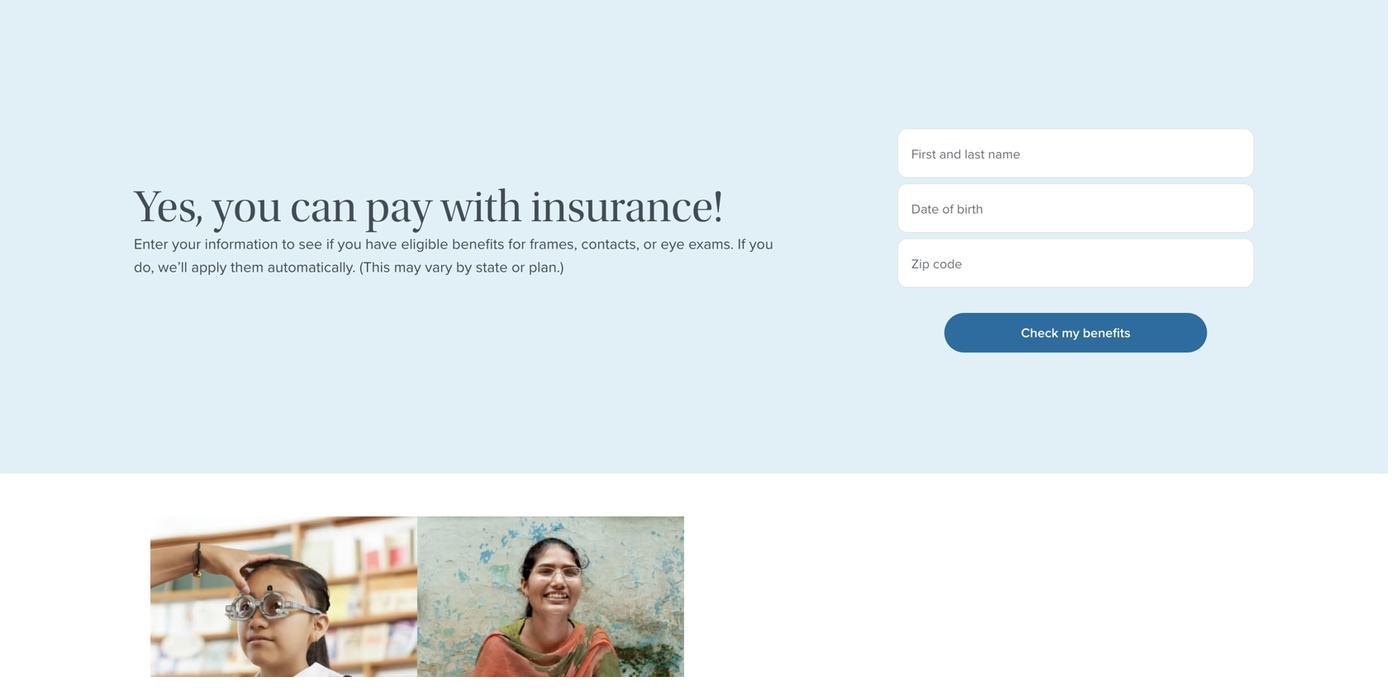 Task type: vqa. For each thing, say whether or not it's contained in the screenshot.
"me,"
no



Task type: locate. For each thing, give the bounding box(es) containing it.
zip code
[[912, 254, 962, 274]]

First and last name text field
[[912, 152, 1240, 171]]

yes,
[[134, 182, 203, 233]]

or down for
[[512, 256, 525, 278]]

zip
[[912, 254, 930, 274]]

0 vertical spatial or
[[644, 233, 657, 255]]

1 horizontal spatial you
[[338, 233, 362, 255]]

0 horizontal spatial benefits
[[452, 233, 504, 255]]

state
[[476, 256, 508, 278]]

contacts,
[[581, 233, 640, 255]]

1 horizontal spatial or
[[644, 233, 657, 255]]

apply
[[191, 256, 227, 278]]

have
[[366, 233, 397, 255]]

may
[[394, 256, 421, 278]]

of
[[942, 199, 954, 219]]

benefits right my
[[1083, 323, 1131, 343]]

last
[[965, 144, 985, 164]]

enter
[[134, 233, 168, 255]]

eye
[[661, 233, 685, 255]]

you
[[212, 182, 282, 233], [338, 233, 362, 255], [749, 233, 773, 255]]

if
[[738, 233, 746, 255]]

Zip code text field
[[912, 262, 1240, 281]]

exams.
[[689, 233, 734, 255]]

automatically.
[[267, 256, 356, 278]]

date
[[912, 199, 939, 219]]

1 vertical spatial or
[[512, 256, 525, 278]]

0 vertical spatial benefits
[[452, 233, 504, 255]]

(this
[[360, 256, 390, 278]]

information
[[205, 233, 278, 255]]

vary
[[425, 256, 452, 278]]

or left eye
[[644, 233, 657, 255]]

benefits up state
[[452, 233, 504, 255]]

can
[[290, 182, 357, 233]]

by
[[456, 256, 472, 278]]

or
[[644, 233, 657, 255], [512, 256, 525, 278]]

name
[[988, 144, 1021, 164]]

them
[[231, 256, 264, 278]]

insurance!
[[531, 182, 724, 233]]

check
[[1021, 323, 1059, 343]]

benefits
[[452, 233, 504, 255], [1083, 323, 1131, 343]]

0 horizontal spatial you
[[212, 182, 282, 233]]

do,
[[134, 256, 154, 278]]

benefits inside button
[[1083, 323, 1131, 343]]

my
[[1062, 323, 1080, 343]]

eligible
[[401, 233, 448, 255]]

code
[[933, 254, 962, 274]]

first
[[912, 144, 936, 164]]

first and last name
[[912, 144, 1021, 164]]

1 horizontal spatial benefits
[[1083, 323, 1131, 343]]

1 vertical spatial benefits
[[1083, 323, 1131, 343]]



Task type: describe. For each thing, give the bounding box(es) containing it.
date of birth
[[912, 199, 983, 219]]

we'll
[[158, 256, 187, 278]]

check my benefits button
[[945, 313, 1207, 353]]

plan.)
[[529, 256, 564, 278]]

with
[[441, 182, 522, 233]]

your
[[172, 233, 201, 255]]

yes, you can pay with insurance! enter your information to see if you have eligible benefits for frames, contacts, or eye exams. if you do, we'll apply them automatically. (this may vary by state or plan.)
[[134, 182, 773, 278]]

0 horizontal spatial or
[[512, 256, 525, 278]]

pay
[[366, 182, 432, 233]]

if
[[326, 233, 334, 255]]

check my benefits
[[1021, 323, 1131, 343]]

to
[[282, 233, 295, 255]]

for
[[508, 233, 526, 255]]

frames,
[[530, 233, 577, 255]]

see
[[299, 233, 322, 255]]

benefits inside 'yes, you can pay with insurance! enter your information to see if you have eligible benefits for frames, contacts, or eye exams. if you do, we'll apply them automatically. (this may vary by state or plan.)'
[[452, 233, 504, 255]]

birth
[[957, 199, 983, 219]]

and
[[940, 144, 961, 164]]

2 horizontal spatial you
[[749, 233, 773, 255]]

Date of birth field
[[912, 207, 1240, 226]]



